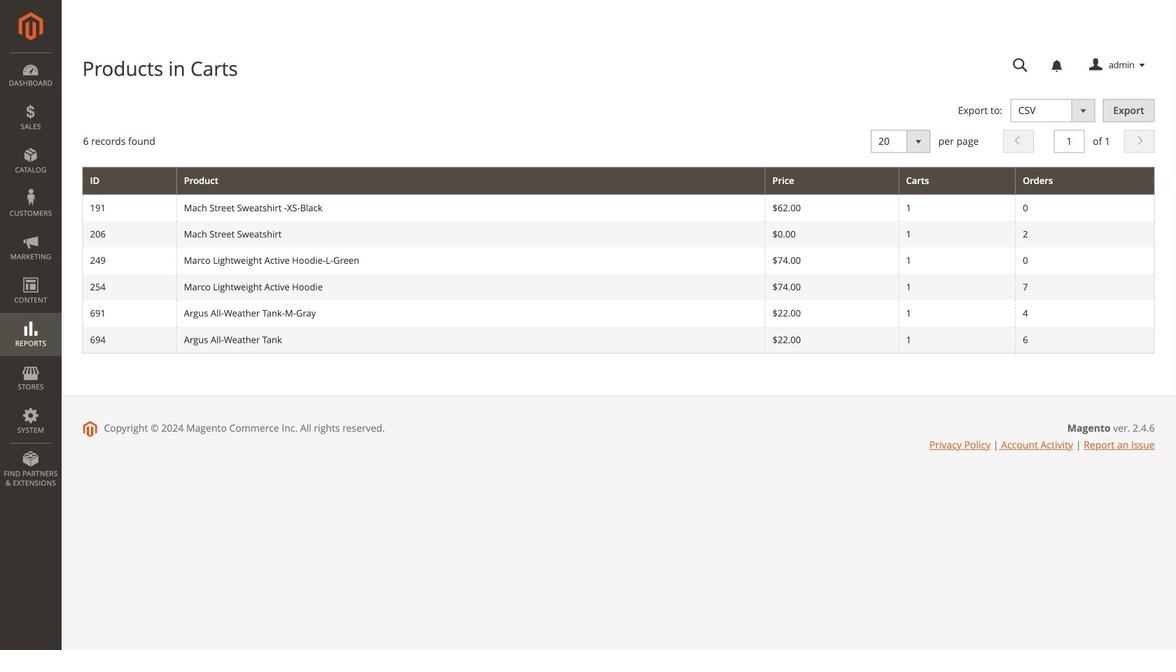 Task type: describe. For each thing, give the bounding box(es) containing it.
magento admin panel image
[[19, 12, 43, 41]]



Task type: locate. For each thing, give the bounding box(es) containing it.
menu bar
[[0, 53, 62, 495]]

None text field
[[1004, 53, 1039, 78]]

None text field
[[1055, 130, 1085, 153]]



Task type: vqa. For each thing, say whether or not it's contained in the screenshot.
Menu Bar
yes



